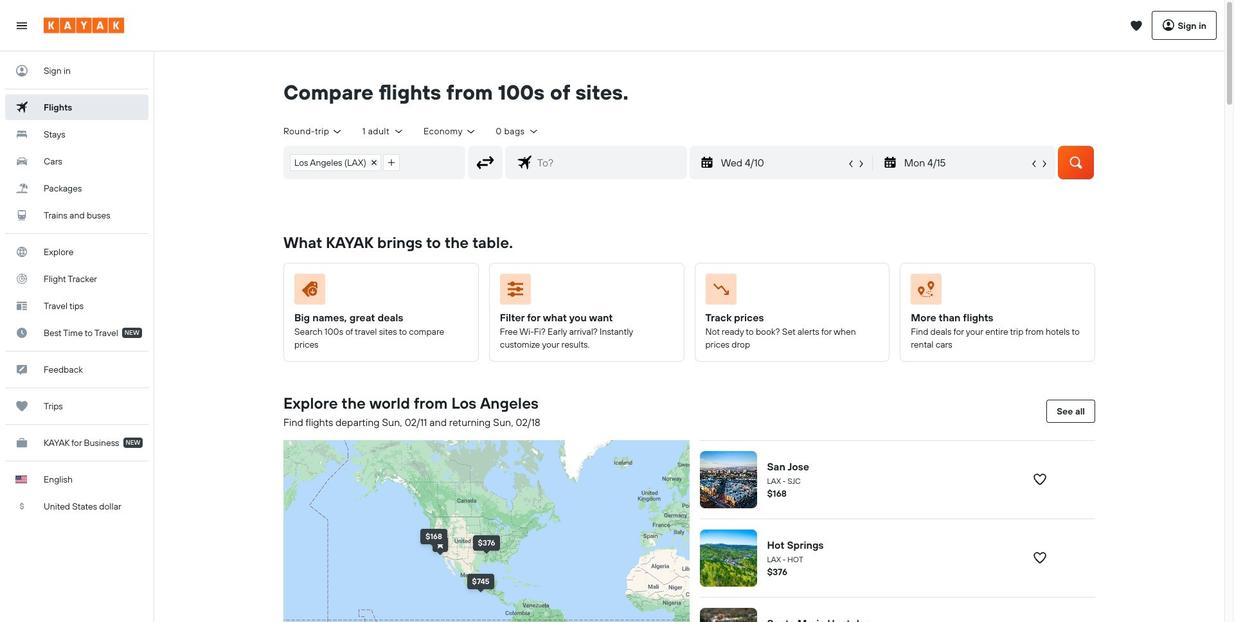 Task type: vqa. For each thing, say whether or not it's contained in the screenshot.
'getting around australia' element
no



Task type: describe. For each thing, give the bounding box(es) containing it.
Trip type Round-trip field
[[284, 125, 343, 137]]

Cabin type Economy field
[[424, 125, 477, 137]]

hot springs image
[[700, 530, 757, 587]]

united states (english) image
[[15, 476, 27, 483]]

wednesday april 10th element
[[721, 155, 846, 170]]

1 list item from the left
[[290, 154, 381, 171]]

Flight origin input text field
[[406, 146, 465, 179]]



Task type: locate. For each thing, give the bounding box(es) containing it.
2 list item from the left
[[383, 154, 400, 171]]

list item
[[290, 154, 381, 171], [383, 154, 400, 171]]

list item down trip type round-trip field
[[290, 154, 381, 171]]

figure
[[294, 274, 463, 310], [500, 274, 668, 310], [706, 274, 874, 310], [911, 274, 1079, 310], [700, 608, 757, 622]]

remove image
[[371, 159, 377, 166]]

0 horizontal spatial list item
[[290, 154, 381, 171]]

swap departure airport and destination airport image
[[473, 150, 497, 175]]

san jose image
[[700, 451, 757, 508]]

map region
[[163, 291, 821, 622]]

list
[[284, 146, 406, 179]]

navigation menu image
[[15, 19, 28, 32]]

1 horizontal spatial list item
[[383, 154, 400, 171]]

monday april 15th element
[[904, 155, 1029, 170]]

list item right remove icon
[[383, 154, 400, 171]]

Flight destination input text field
[[532, 146, 686, 179]]



